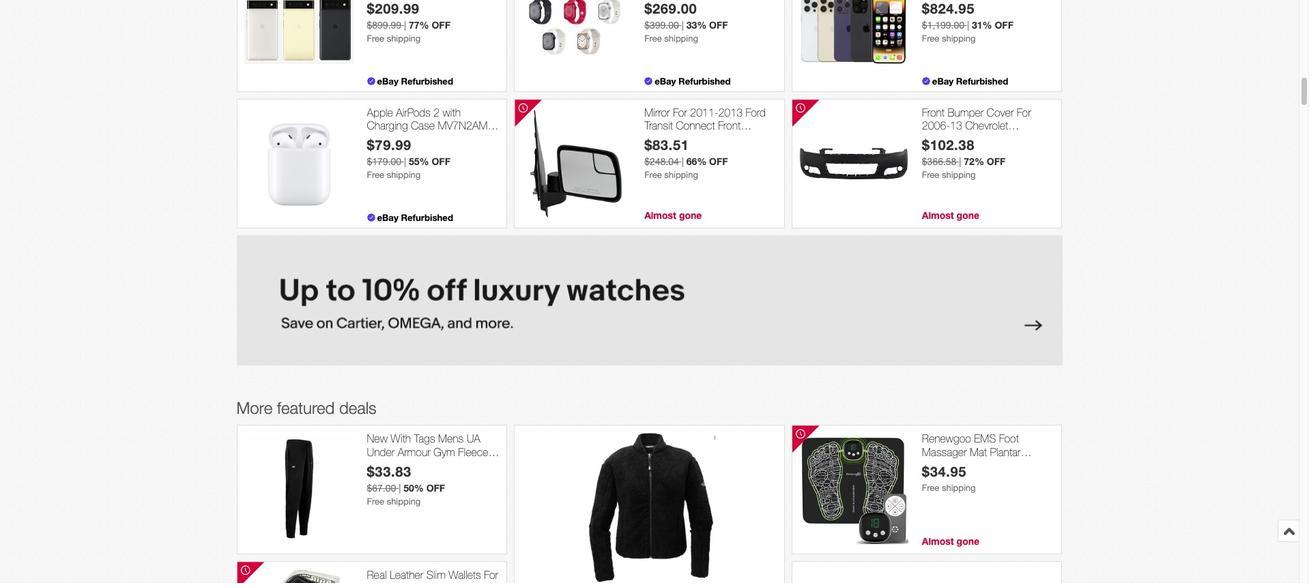 Task type: locate. For each thing, give the bounding box(es) containing it.
under
[[367, 446, 395, 459]]

plantar
[[991, 446, 1021, 459]]

ebay for $209.99
[[377, 76, 399, 87]]

shipping
[[387, 34, 421, 44], [665, 34, 699, 44], [942, 34, 976, 44], [387, 170, 421, 180], [665, 170, 699, 180], [942, 170, 976, 180], [942, 483, 976, 494], [387, 497, 421, 507]]

- right white
[[403, 133, 406, 145]]

free inside $209.99 $899.99 | 77% off free shipping
[[367, 34, 384, 44]]

off inside $824.95 $1,199.00 | 31% off free shipping
[[995, 19, 1014, 31]]

almost down $248.04
[[645, 210, 677, 221]]

bumper
[[948, 106, 984, 119]]

$79.99
[[367, 137, 412, 153]]

| inside $83.51 $248.04 | 66% off free shipping
[[682, 157, 684, 167]]

| left '66%' at the right of page
[[682, 157, 684, 167]]

shipping inside $824.95 $1,199.00 | 31% off free shipping
[[942, 34, 976, 44]]

almost gone
[[645, 210, 702, 221], [922, 210, 980, 221], [922, 536, 980, 548]]

| left 72% on the right top of the page
[[960, 157, 962, 167]]

|
[[404, 20, 406, 31], [682, 20, 684, 31], [968, 20, 970, 31], [404, 157, 406, 167], [682, 157, 684, 167], [960, 157, 962, 167], [399, 483, 401, 494]]

almost down the $366.58
[[922, 210, 954, 221]]

limited
[[922, 146, 955, 158]]

free inside $34.95 free shipping
[[922, 483, 940, 494]]

shipping for $102.38
[[942, 170, 976, 180]]

1 horizontal spatial front
[[922, 106, 945, 119]]

refurbished up 2
[[401, 76, 453, 87]]

ebay refurbished up the 2011-
[[655, 76, 731, 87]]

textured
[[719, 133, 757, 145]]

shipping inside $269.00 $399.00 | 33% off free shipping
[[665, 34, 699, 44]]

0 vertical spatial front
[[922, 106, 945, 119]]

free down $399.00
[[645, 34, 662, 44]]

ebay up the mirror
[[655, 76, 676, 87]]

relief
[[961, 459, 985, 472], [945, 473, 969, 485]]

airpods
[[396, 106, 431, 119]]

new with tags mens ua under armour gym fleece rival joggers pants sweatpants
[[367, 433, 489, 485]]

almost gone down the $366.58
[[922, 210, 980, 221]]

shipping down $1,199.00
[[942, 34, 976, 44]]

front bumper cover for 2006-13 chevrolet impala/2014-16 impala limited primed
[[922, 106, 1032, 158]]

off right 55%
[[432, 156, 451, 167]]

| left 50%
[[399, 483, 401, 494]]

front bumper cover for 2006-13 chevrolet impala/2014-16 impala limited primed link
[[922, 106, 1055, 158]]

apple airpods 2 with charging case mv7n2am/a - white - excellent
[[367, 106, 498, 145]]

ebay up bumper
[[933, 76, 954, 87]]

31%
[[972, 19, 993, 31]]

refurbished down 55%
[[401, 212, 453, 223]]

shipping down 50%
[[387, 497, 421, 507]]

off inside $102.38 $366.58 | 72% off free shipping
[[987, 156, 1006, 167]]

free inside $83.51 $248.04 | 66% off free shipping
[[645, 170, 662, 180]]

$102.38
[[922, 137, 975, 153]]

off
[[432, 19, 451, 31], [710, 19, 728, 31], [995, 19, 1014, 31], [432, 156, 451, 167], [710, 156, 728, 167], [987, 156, 1006, 167], [427, 483, 445, 494]]

1 horizontal spatial -
[[403, 133, 406, 145]]

for
[[673, 106, 688, 119], [1017, 106, 1032, 119], [484, 570, 499, 582]]

refurbished up the 2011-
[[679, 76, 731, 87]]

ebay up 'apple'
[[377, 76, 399, 87]]

free down $179.00 on the left top of the page
[[367, 170, 384, 180]]

1 - from the left
[[367, 133, 371, 145]]

gone
[[679, 210, 702, 221], [957, 210, 980, 221], [957, 536, 980, 548]]

free down $1,199.00
[[922, 34, 940, 44]]

free for $83.51
[[645, 170, 662, 180]]

| left the 77%
[[404, 20, 406, 31]]

$824.95
[[922, 0, 975, 17]]

off for $83.51
[[710, 156, 728, 167]]

front inside the front bumper cover for 2006-13 chevrolet impala/2014-16 impala limited primed
[[922, 106, 945, 119]]

free down the $366.58
[[922, 170, 940, 180]]

more
[[237, 399, 273, 418]]

| left 55%
[[404, 157, 406, 167]]

refurbished up bumper
[[957, 76, 1009, 87]]

refurbished
[[401, 76, 453, 87], [679, 76, 731, 87], [957, 76, 1009, 87], [401, 212, 453, 223]]

front
[[922, 106, 945, 119], [718, 120, 741, 132]]

shipping down the "33%"
[[665, 34, 699, 44]]

almost gone for $102.38
[[922, 210, 980, 221]]

front up 2006-
[[922, 106, 945, 119]]

trifold
[[390, 583, 416, 584]]

$399.00
[[645, 20, 679, 31]]

chevrolet
[[966, 120, 1009, 132]]

1 vertical spatial front
[[718, 120, 741, 132]]

off for $102.38
[[987, 156, 1006, 167]]

shipping inside $102.38 $366.58 | 72% off free shipping
[[942, 170, 976, 180]]

66%
[[687, 156, 707, 167]]

0 horizontal spatial -
[[367, 133, 371, 145]]

1 vertical spatial mens
[[419, 583, 445, 584]]

off inside "$79.99 $179.00 | 55% off free shipping"
[[432, 156, 451, 167]]

$899.99
[[367, 20, 402, 31]]

foot
[[1000, 433, 1019, 446]]

| inside $824.95 $1,199.00 | 31% off free shipping
[[968, 20, 970, 31]]

front down 2013
[[718, 120, 741, 132]]

mens inside 'real leather slim wallets for men trifold mens wallet w'
[[419, 583, 445, 584]]

for right cover
[[1017, 106, 1032, 119]]

| for $824.95
[[968, 20, 970, 31]]

free down '$34.95'
[[922, 483, 940, 494]]

free inside $102.38 $366.58 | 72% off free shipping
[[922, 170, 940, 180]]

1 horizontal spatial for
[[673, 106, 688, 119]]

| for $269.00
[[682, 20, 684, 31]]

relief down 'mat'
[[961, 459, 985, 472]]

off inside $269.00 $399.00 | 33% off free shipping
[[710, 19, 728, 31]]

shipping down 55%
[[387, 170, 421, 180]]

gone down 72% on the right top of the page
[[957, 210, 980, 221]]

featured
[[277, 399, 335, 418]]

mens up the gym
[[438, 433, 464, 446]]

side
[[696, 133, 716, 145]]

off right the 77%
[[432, 19, 451, 31]]

33%
[[687, 19, 707, 31]]

ebay refurbished for $269.00
[[655, 76, 731, 87]]

free down $67.00 at the left bottom of page
[[367, 497, 384, 507]]

| left 31%
[[968, 20, 970, 31]]

ebay refurbished
[[377, 76, 453, 87], [655, 76, 731, 87], [933, 76, 1009, 87], [377, 212, 453, 223]]

| inside $209.99 $899.99 | 77% off free shipping
[[404, 20, 406, 31]]

free inside $824.95 $1,199.00 | 31% off free shipping
[[922, 34, 940, 44]]

ebay refurbished for $209.99
[[377, 76, 453, 87]]

shipping inside "$79.99 $179.00 | 55% off free shipping"
[[387, 170, 421, 180]]

free inside "$79.99 $179.00 | 55% off free shipping"
[[367, 170, 384, 180]]

$269.00 $399.00 | 33% off free shipping
[[645, 0, 728, 44]]

shipping down '$34.95'
[[942, 483, 976, 494]]

shipping down '66%' at the right of page
[[665, 170, 699, 180]]

excellent
[[409, 133, 449, 145]]

passenger
[[645, 133, 693, 145]]

| inside $102.38 $366.58 | 72% off free shipping
[[960, 157, 962, 167]]

ebay down $179.00 on the left top of the page
[[377, 212, 399, 223]]

| inside $33.83 $67.00 | 50% off free shipping
[[399, 483, 401, 494]]

almost
[[645, 210, 677, 221], [922, 210, 954, 221], [922, 536, 954, 548]]

off right 50%
[[427, 483, 445, 494]]

0 vertical spatial mens
[[438, 433, 464, 446]]

black
[[645, 146, 670, 158]]

off for $209.99
[[432, 19, 451, 31]]

for right wallets on the bottom
[[484, 570, 499, 582]]

ebay refurbished up airpods
[[377, 76, 453, 87]]

almost gone down $248.04
[[645, 210, 702, 221]]

shipping down the 77%
[[387, 34, 421, 44]]

off right 31%
[[995, 19, 1014, 31]]

$34.95
[[922, 464, 967, 480]]

55%
[[409, 156, 429, 167]]

2 horizontal spatial for
[[1017, 106, 1032, 119]]

shipping inside $209.99 $899.99 | 77% off free shipping
[[387, 34, 421, 44]]

ford
[[746, 106, 766, 119]]

free
[[367, 34, 384, 44], [645, 34, 662, 44], [922, 34, 940, 44], [367, 170, 384, 180], [645, 170, 662, 180], [922, 170, 940, 180], [922, 483, 940, 494], [367, 497, 384, 507]]

shipping inside $34.95 free shipping
[[942, 483, 976, 494]]

ebay
[[377, 76, 399, 87], [655, 76, 676, 87], [933, 76, 954, 87], [377, 212, 399, 223]]

off inside $83.51 $248.04 | 66% off free shipping
[[710, 156, 728, 167]]

gone down '66%' at the right of page
[[679, 210, 702, 221]]

ebay refurbished up bumper
[[933, 76, 1009, 87]]

2 - from the left
[[403, 133, 406, 145]]

mat
[[970, 446, 987, 459]]

$83.51 $248.04 | 66% off free shipping
[[645, 137, 728, 180]]

off for $269.00
[[710, 19, 728, 31]]

for up connect
[[673, 106, 688, 119]]

off right 72% on the right top of the page
[[987, 156, 1006, 167]]

fasciitis
[[922, 459, 958, 472]]

shipping for $209.99
[[387, 34, 421, 44]]

up to 10% off luxury watches save on carter, omega, and more. image
[[237, 235, 1063, 366]]

off for $824.95
[[995, 19, 1014, 31]]

white
[[374, 133, 400, 145]]

renewgoo
[[922, 433, 972, 446]]

free inside $269.00 $399.00 | 33% off free shipping
[[645, 34, 662, 44]]

| left the "33%"
[[682, 20, 684, 31]]

| inside $269.00 $399.00 | 33% off free shipping
[[682, 20, 684, 31]]

more featured deals
[[237, 399, 377, 418]]

$1,199.00
[[922, 20, 965, 31]]

mens down "slim" on the bottom
[[419, 583, 445, 584]]

0 horizontal spatial for
[[484, 570, 499, 582]]

free inside $33.83 $67.00 | 50% off free shipping
[[367, 497, 384, 507]]

off inside $209.99 $899.99 | 77% off free shipping
[[432, 19, 451, 31]]

free down $899.99
[[367, 34, 384, 44]]

shipping for $824.95
[[942, 34, 976, 44]]

- left white
[[367, 133, 371, 145]]

off right the "33%"
[[710, 19, 728, 31]]

0 horizontal spatial front
[[718, 120, 741, 132]]

shipping inside $33.83 $67.00 | 50% off free shipping
[[387, 497, 421, 507]]

shipping down 72% on the right top of the page
[[942, 170, 976, 180]]

off inside $33.83 $67.00 | 50% off free shipping
[[427, 483, 445, 494]]

free down $248.04
[[645, 170, 662, 180]]

| inside "$79.99 $179.00 | 55% off free shipping"
[[404, 157, 406, 167]]

$209.99 $899.99 | 77% off free shipping
[[367, 0, 451, 44]]

off right '66%' at the right of page
[[710, 156, 728, 167]]

shipping inside $83.51 $248.04 | 66% off free shipping
[[665, 170, 699, 180]]

relief down fasciitis
[[945, 473, 969, 485]]



Task type: vqa. For each thing, say whether or not it's contained in the screenshot.
Free corresponding to $209.99
yes



Task type: describe. For each thing, give the bounding box(es) containing it.
free for $209.99
[[367, 34, 384, 44]]

massager
[[922, 446, 967, 459]]

for inside mirror for 2011-2013 ford transit connect front passenger side textured black
[[673, 106, 688, 119]]

slim
[[427, 570, 446, 582]]

almost down pain
[[922, 536, 954, 548]]

13
[[951, 120, 963, 132]]

| for $79.99
[[404, 157, 406, 167]]

tags
[[414, 433, 435, 446]]

| for $83.51
[[682, 157, 684, 167]]

$83.51
[[645, 137, 689, 153]]

ebay refurbished for $824.95
[[933, 76, 1009, 87]]

case
[[411, 120, 435, 132]]

rival
[[367, 459, 388, 472]]

2006-
[[922, 120, 951, 132]]

new
[[367, 433, 388, 446]]

77%
[[409, 19, 429, 31]]

mv7n2am/a
[[438, 120, 498, 132]]

almost gone down $34.95 free shipping
[[922, 536, 980, 548]]

0 vertical spatial relief
[[961, 459, 985, 472]]

mirror for 2011-2013 ford transit connect front passenger side textured black link
[[645, 106, 778, 158]]

ems
[[975, 433, 997, 446]]

primed
[[958, 146, 989, 158]]

wallet
[[448, 583, 475, 584]]

72%
[[964, 156, 985, 167]]

&
[[988, 459, 995, 472]]

sweatpants
[[367, 473, 421, 485]]

joggers
[[391, 459, 428, 472]]

off for $79.99
[[432, 156, 451, 167]]

free for $824.95
[[922, 34, 940, 44]]

refurbished for $269.00
[[679, 76, 731, 87]]

men
[[367, 583, 387, 584]]

gone for $83.51
[[679, 210, 702, 221]]

neuropathy
[[998, 459, 1050, 472]]

gone down $34.95 free shipping
[[957, 536, 980, 548]]

$269.00
[[645, 0, 697, 17]]

$179.00
[[367, 157, 402, 167]]

renewgoo ems foot massager mat plantar fasciitis relief & neuropathy pain relief
[[922, 433, 1050, 485]]

$366.58
[[922, 157, 957, 167]]

impala
[[999, 133, 1028, 145]]

| for $102.38
[[960, 157, 962, 167]]

almost for $102.38
[[922, 210, 954, 221]]

with
[[443, 106, 461, 119]]

off for $33.83
[[427, 483, 445, 494]]

2013
[[719, 106, 743, 119]]

impala/2014-
[[922, 133, 984, 145]]

renewgoo ems foot massager mat plantar fasciitis relief & neuropathy pain relief link
[[922, 433, 1055, 485]]

front inside mirror for 2011-2013 ford transit connect front passenger side textured black
[[718, 120, 741, 132]]

ua
[[467, 433, 481, 446]]

deals
[[339, 399, 377, 418]]

mirror
[[645, 106, 670, 119]]

almost for $83.51
[[645, 210, 677, 221]]

2011-
[[691, 106, 719, 119]]

pants
[[431, 459, 456, 472]]

almost gone for $83.51
[[645, 210, 702, 221]]

with
[[391, 433, 411, 446]]

shipping for $83.51
[[665, 170, 699, 180]]

$67.00
[[367, 483, 396, 494]]

wallets
[[449, 570, 481, 582]]

1 vertical spatial relief
[[945, 473, 969, 485]]

| for $209.99
[[404, 20, 406, 31]]

mens inside new with tags mens ua under armour gym fleece rival joggers pants sweatpants
[[438, 433, 464, 446]]

refurbished for $209.99
[[401, 76, 453, 87]]

fleece
[[458, 446, 489, 459]]

ebay for $269.00
[[655, 76, 676, 87]]

new with tags mens ua under armour gym fleece rival joggers pants sweatpants link
[[367, 433, 500, 485]]

for inside the front bumper cover for 2006-13 chevrolet impala/2014-16 impala limited primed
[[1017, 106, 1032, 119]]

refurbished for $824.95
[[957, 76, 1009, 87]]

free for $33.83
[[367, 497, 384, 507]]

$79.99 $179.00 | 55% off free shipping
[[367, 137, 451, 180]]

mirror for 2011-2013 ford transit connect front passenger side textured black
[[645, 106, 766, 158]]

leather
[[390, 570, 424, 582]]

$33.83 $67.00 | 50% off free shipping
[[367, 464, 445, 507]]

$34.95 free shipping
[[922, 464, 976, 494]]

2
[[434, 106, 440, 119]]

transit
[[645, 120, 673, 132]]

$824.95 $1,199.00 | 31% off free shipping
[[922, 0, 1014, 44]]

shipping for $79.99
[[387, 170, 421, 180]]

gym
[[434, 446, 455, 459]]

gone for $102.38
[[957, 210, 980, 221]]

50%
[[404, 483, 424, 494]]

real
[[367, 570, 387, 582]]

real leather slim wallets for men trifold mens wallet w link
[[367, 570, 500, 584]]

ebay for $824.95
[[933, 76, 954, 87]]

shipping for $33.83
[[387, 497, 421, 507]]

charging
[[367, 120, 408, 132]]

apple
[[367, 106, 393, 119]]

$102.38 $366.58 | 72% off free shipping
[[922, 137, 1006, 180]]

ebay refurbished down 55%
[[377, 212, 453, 223]]

16
[[984, 133, 996, 145]]

armour
[[398, 446, 431, 459]]

real leather slim wallets for men trifold mens wallet w
[[367, 570, 499, 584]]

free for $79.99
[[367, 170, 384, 180]]

connect
[[676, 120, 715, 132]]

$209.99
[[367, 0, 420, 17]]

$33.83
[[367, 464, 412, 480]]

$248.04
[[645, 157, 679, 167]]

free for $269.00
[[645, 34, 662, 44]]

apple airpods 2 with charging case mv7n2am/a - white - excellent link
[[367, 106, 500, 145]]

free for $102.38
[[922, 170, 940, 180]]

| for $33.83
[[399, 483, 401, 494]]

for inside 'real leather slim wallets for men trifold mens wallet w'
[[484, 570, 499, 582]]

pain
[[922, 473, 942, 485]]

shipping for $269.00
[[665, 34, 699, 44]]



